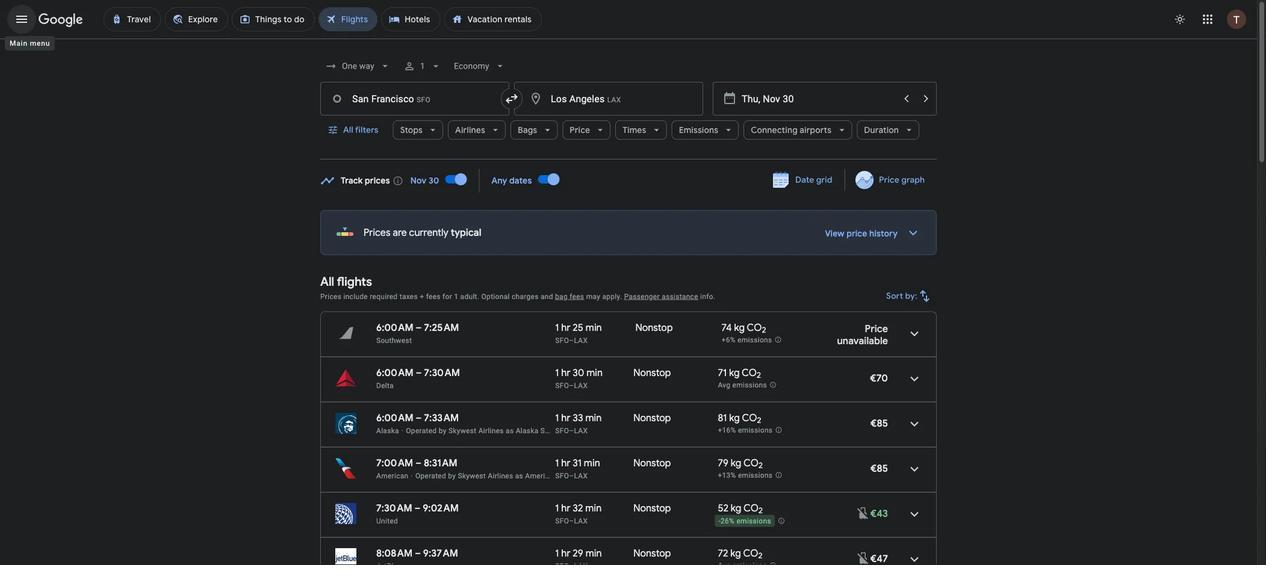 Task type: describe. For each thing, give the bounding box(es) containing it.
as for american
[[515, 472, 523, 480]]

co for 71
[[742, 367, 757, 379]]

main
[[10, 39, 28, 48]]

26%
[[721, 517, 735, 526]]

track
[[341, 175, 363, 186]]

airlines inside popup button
[[455, 125, 485, 135]]

1 american from the left
[[376, 472, 408, 480]]

leaves san francisco international airport at 7:00 am on thursday, november 30 and arrives at los angeles international airport at 8:31 am on thursday, november 30. element
[[376, 457, 457, 469]]

operated by skywest airlines as american eagle
[[415, 472, 578, 480]]

nonstop flight. element for 1 hr 33 min
[[634, 412, 671, 426]]

– inside 7:30 am – 9:02 am united
[[414, 502, 420, 514]]

flight details. leaves san francisco international airport at 7:00 am on thursday, november 30 and arrives at los angeles international airport at 8:31 am on thursday, november 30. image
[[900, 455, 929, 484]]

grid
[[816, 175, 832, 185]]

currently
[[409, 227, 448, 239]]

min for 1 hr 32 min
[[585, 502, 602, 514]]

flight details. leaves san francisco international airport at 6:00 am on thursday, november 30 and arrives at los angeles international airport at 7:30 am on thursday, november 30. image
[[900, 365, 929, 393]]

nov 30
[[410, 175, 439, 186]]

30 inside find the best price "region"
[[429, 175, 439, 186]]

sfo for 1 hr 32 min
[[555, 517, 569, 525]]

32
[[573, 502, 583, 514]]

by for operated by skywest airlines as alaska skywest
[[439, 427, 447, 435]]

co for 52
[[744, 502, 759, 514]]

southwest
[[376, 336, 412, 345]]

min for 1 hr 25 min
[[586, 321, 602, 334]]

7:30 am inside 6:00 am – 7:30 am delta
[[424, 367, 460, 379]]

29
[[573, 547, 583, 560]]

7:30 am inside 7:30 am – 9:02 am united
[[376, 502, 412, 514]]

leaves san francisco international airport at 6:00 am on thursday, november 30 and arrives at los angeles international airport at 7:33 am on thursday, november 30. element
[[376, 412, 459, 424]]

price unavailable
[[837, 323, 888, 347]]

6:00 am – 7:25 am southwest
[[376, 321, 459, 345]]

flight details. leaves san francisco international airport at 7:30 am on thursday, november 30 and arrives at los angeles international airport at 9:02 am on thursday, november 30. image
[[900, 500, 929, 529]]

prices for prices include required taxes + fees for 1 adult. optional charges and bag fees may apply. passenger assistance
[[320, 292, 341, 301]]

2 american from the left
[[525, 472, 557, 480]]

delta
[[376, 381, 394, 390]]

72 kg co 2
[[718, 547, 763, 561]]

united
[[376, 517, 398, 525]]

Arrival time: 7:30 AM. text field
[[424, 367, 460, 379]]

hr for 25
[[561, 321, 570, 334]]

6:00 am for 6:00 am – 7:33 am
[[376, 412, 413, 424]]

as for alaska
[[506, 427, 514, 435]]

€85 for 79
[[871, 462, 888, 475]]

graph
[[901, 175, 925, 185]]

times
[[623, 125, 646, 135]]

43 euros text field
[[870, 508, 888, 520]]

lax for 31
[[574, 472, 588, 480]]

1 for 1 hr 32 min sfo – lax
[[555, 502, 559, 514]]

total duration 1 hr 30 min. element
[[555, 367, 634, 381]]

70 euros text field
[[870, 372, 888, 384]]

this price for this flight doesn't include overhead bin access. if you need a carry-on bag, use the bags filter to update prices. image for €43
[[856, 506, 870, 521]]

bag fees button
[[555, 292, 584, 301]]

all filters
[[343, 125, 378, 135]]

sfo for 1 hr 30 min
[[555, 381, 569, 390]]

kg for 74
[[734, 321, 745, 334]]

charges
[[512, 292, 539, 301]]

1 for 1
[[420, 61, 425, 71]]

Arrival time: 8:31 AM. text field
[[424, 457, 457, 469]]

date
[[795, 175, 814, 185]]

– left 9:37 am
[[415, 547, 421, 560]]

may
[[586, 292, 600, 301]]

price for price unavailable
[[865, 323, 888, 335]]

6:00 am – 7:33 am
[[376, 412, 459, 424]]

total duration 1 hr 33 min. element
[[555, 412, 634, 426]]

airlines for american
[[488, 472, 513, 480]]

€43
[[870, 508, 888, 520]]

sfo for 1 hr 25 min
[[555, 336, 569, 345]]

skywest
[[541, 427, 569, 435]]

loading results progress bar
[[0, 39, 1257, 41]]

nov
[[410, 175, 427, 186]]

kg for 71
[[729, 367, 740, 379]]

7:00 am
[[376, 457, 413, 469]]

typical
[[451, 227, 481, 239]]

price
[[847, 228, 867, 239]]

taxes
[[400, 292, 418, 301]]

bag
[[555, 292, 568, 301]]

1 hr 25 min sfo – lax
[[555, 321, 602, 345]]

kg for 79
[[731, 457, 741, 469]]

hr for 29
[[561, 547, 570, 560]]

25
[[573, 321, 583, 334]]

lax for 32
[[574, 517, 588, 525]]

avg emissions
[[718, 381, 767, 390]]

emissions
[[679, 125, 718, 135]]

view price history
[[825, 228, 898, 239]]

emissions down 52 kg co 2
[[737, 517, 771, 526]]

history
[[869, 228, 898, 239]]

– inside the 1 hr 31 min sfo – lax
[[569, 472, 574, 480]]

lax for 33
[[574, 427, 588, 435]]

sfo for 1 hr 33 min
[[555, 427, 569, 435]]

52 kg co 2
[[718, 502, 763, 516]]

leaves san francisco international airport at 8:08 am on thursday, november 30 and arrives at los angeles international airport at 9:37 am on thursday, november 30. element
[[376, 547, 458, 560]]

79 kg co 2
[[718, 457, 763, 471]]

apply.
[[602, 292, 622, 301]]

+
[[420, 292, 424, 301]]

find the best price region
[[320, 165, 937, 200]]

any dates
[[492, 175, 532, 186]]

stops button
[[393, 116, 443, 144]]

operated for operated by skywest airlines as american eagle
[[415, 472, 446, 480]]

8:08 am – 9:37 am
[[376, 547, 458, 560]]

kg for 81
[[729, 412, 740, 424]]

date grid
[[795, 175, 832, 185]]

6:00 am – 7:30 am delta
[[376, 367, 460, 390]]

bags
[[518, 125, 537, 135]]

Departure time: 6:00 AM. text field
[[376, 321, 413, 334]]

+16%
[[718, 426, 736, 435]]

1 for 1 hr 29 min
[[555, 547, 559, 560]]

nonstop for 1 hr 31 min
[[634, 457, 671, 469]]

adult.
[[460, 292, 479, 301]]

– inside 1 hr 33 min sfo – lax
[[569, 427, 574, 435]]

by for operated by skywest airlines as american eagle
[[448, 472, 456, 480]]

– inside 6:00 am – 7:30 am delta
[[416, 367, 422, 379]]

all for all flights
[[320, 274, 334, 289]]

kg for 72
[[730, 547, 741, 560]]

all filters button
[[320, 116, 388, 144]]

menu
[[30, 39, 50, 48]]

1 fees from the left
[[426, 292, 441, 301]]

hr for 31
[[561, 457, 570, 469]]

prices
[[365, 175, 390, 186]]

avg
[[718, 381, 730, 390]]

Departure time: 6:00 AM. text field
[[376, 367, 413, 379]]

filters
[[355, 125, 378, 135]]

emissions for 81
[[738, 426, 773, 435]]

all flights main content
[[320, 165, 937, 565]]

30 inside 1 hr 30 min sfo – lax
[[573, 367, 584, 379]]

flights
[[337, 274, 372, 289]]

co for 72
[[743, 547, 758, 560]]

are
[[393, 227, 407, 239]]

8:31 am
[[424, 457, 457, 469]]

operated by skywest airlines as alaska skywest
[[406, 427, 569, 435]]

view price history image
[[899, 219, 928, 247]]

+6% emissions
[[722, 336, 772, 344]]

any
[[492, 175, 507, 186]]

this price for this flight doesn't include overhead bin access. if you need a carry-on bag, use the bags filter to update prices. image for €47
[[856, 551, 870, 565]]

Departure time: 7:00 AM. text field
[[376, 457, 413, 469]]

47 euros text field
[[870, 553, 888, 565]]

price for price
[[570, 125, 590, 135]]

track prices
[[341, 175, 390, 186]]

79
[[718, 457, 728, 469]]

– inside 1 hr 30 min sfo – lax
[[569, 381, 574, 390]]

+13% emissions
[[718, 472, 773, 480]]

price button
[[563, 116, 611, 144]]

dates
[[509, 175, 532, 186]]

lax for 25
[[574, 336, 588, 345]]

view
[[825, 228, 845, 239]]

nonstop for 1 hr 32 min
[[634, 502, 671, 514]]

1 alaska from the left
[[376, 427, 399, 435]]

times button
[[615, 116, 667, 144]]

prices for prices are currently typical
[[364, 227, 391, 239]]



Task type: vqa. For each thing, say whether or not it's contained in the screenshot.
bottommost 30
yes



Task type: locate. For each thing, give the bounding box(es) containing it.
min for 1 hr 33 min
[[585, 412, 602, 424]]

74
[[722, 321, 732, 334]]

1 vertical spatial skywest
[[458, 472, 486, 480]]

nonstop flight. element for 1 hr 30 min
[[634, 367, 671, 381]]

swap origin and destination. image
[[505, 92, 519, 106]]

kg right the 74
[[734, 321, 745, 334]]

-
[[718, 517, 721, 526]]

co inside 81 kg co 2
[[742, 412, 757, 424]]

none search field containing all filters
[[320, 52, 937, 160]]

1 hr 30 min sfo – lax
[[555, 367, 603, 390]]

30
[[429, 175, 439, 186], [573, 367, 584, 379]]

hr left the 25
[[561, 321, 570, 334]]

– down the 25
[[569, 336, 574, 345]]

0 vertical spatial 6:00 am
[[376, 321, 413, 334]]

co for 74
[[747, 321, 762, 334]]

nonstop flight. element for 1 hr 31 min
[[634, 457, 671, 471]]

emissions button
[[672, 116, 739, 144]]

lax inside 1 hr 30 min sfo – lax
[[574, 381, 588, 390]]

– down 32
[[569, 517, 574, 525]]

6:00 am for 6:00 am – 7:30 am delta
[[376, 367, 413, 379]]

2 up +6% emissions
[[762, 325, 766, 335]]

€47
[[870, 553, 888, 565]]

– inside 1 hr 32 min sfo – lax
[[569, 517, 574, 525]]

7:25 am
[[424, 321, 459, 334]]

american down 7:00 am text box at the bottom left
[[376, 472, 408, 480]]

sfo down total duration 1 hr 25 min. element
[[555, 336, 569, 345]]

all left flights
[[320, 274, 334, 289]]

7:00 am – 8:31 am
[[376, 457, 457, 469]]

hr left 32
[[561, 502, 570, 514]]

main menu image
[[14, 12, 29, 26]]

total duration 1 hr 25 min. element
[[555, 321, 635, 336]]

bags button
[[511, 116, 558, 144]]

1 vertical spatial prices
[[320, 292, 341, 301]]

total duration 1 hr 29 min. element
[[555, 547, 634, 561]]

hr left '29'
[[561, 547, 570, 560]]

min inside 1 hr 25 min sfo – lax
[[586, 321, 602, 334]]

emissions for 71
[[732, 381, 767, 390]]

€85 left "flight details. leaves san francisco international airport at 7:00 am on thursday, november 30 and arrives at los angeles international airport at 8:31 am on thursday, november 30." icon
[[871, 462, 888, 475]]

1 inside 1 hr 32 min sfo – lax
[[555, 502, 559, 514]]

connecting
[[751, 125, 798, 135]]

2 inside 81 kg co 2
[[757, 416, 761, 426]]

2 for 74
[[762, 325, 766, 335]]

lax inside 1 hr 25 min sfo – lax
[[574, 336, 588, 345]]

72
[[718, 547, 728, 560]]

1 hr from the top
[[561, 321, 570, 334]]

min
[[586, 321, 602, 334], [587, 367, 603, 379], [585, 412, 602, 424], [584, 457, 600, 469], [585, 502, 602, 514], [586, 547, 602, 560]]

sfo inside 1 hr 30 min sfo – lax
[[555, 381, 569, 390]]

5 sfo from the top
[[555, 517, 569, 525]]

price right bags popup button
[[570, 125, 590, 135]]

emissions for 79
[[738, 472, 773, 480]]

5 lax from the top
[[574, 517, 588, 525]]

1 vertical spatial airlines
[[478, 427, 504, 435]]

prices include required taxes + fees for 1 adult. optional charges and bag fees may apply. passenger assistance
[[320, 292, 698, 301]]

prices are currently typical
[[364, 227, 481, 239]]

total duration 1 hr 31 min. element
[[555, 457, 634, 471]]

Arrival time: 9:02 AM. text field
[[423, 502, 459, 514]]

2 inside 72 kg co 2
[[758, 551, 763, 561]]

0 vertical spatial €85
[[871, 417, 888, 430]]

sfo inside 1 hr 25 min sfo – lax
[[555, 336, 569, 345]]

2 inside 79 kg co 2
[[759, 461, 763, 471]]

date grid button
[[764, 169, 842, 191]]

2 vertical spatial price
[[865, 323, 888, 335]]

Departure text field
[[742, 82, 896, 115]]

hr left the 31
[[561, 457, 570, 469]]

skywest for american
[[458, 472, 486, 480]]

co up +16% emissions on the bottom
[[742, 412, 757, 424]]

sfo inside 1 hr 33 min sfo – lax
[[555, 427, 569, 435]]

operated
[[406, 427, 437, 435], [415, 472, 446, 480]]

1 vertical spatial 6:00 am
[[376, 367, 413, 379]]

hr for 33
[[561, 412, 570, 424]]

alaska down departure time: 6:00 am. text box in the bottom of the page
[[376, 427, 399, 435]]

lax down 32
[[574, 517, 588, 525]]

prices down 'all flights'
[[320, 292, 341, 301]]

1 hr 29 min
[[555, 547, 602, 560]]

sfo inside the 1 hr 31 min sfo – lax
[[555, 472, 569, 480]]

hr inside 1 hr 25 min sfo – lax
[[561, 321, 570, 334]]

flight details. leaves san francisco international airport at 8:08 am on thursday, november 30 and arrives at los angeles international airport at 9:37 am on thursday, november 30. image
[[900, 545, 929, 565]]

sfo down total duration 1 hr 30 min. element
[[555, 381, 569, 390]]

min right 32
[[585, 502, 602, 514]]

0 horizontal spatial all
[[320, 274, 334, 289]]

Departure time: 6:00 AM. text field
[[376, 412, 413, 424]]

price inside "price graph" button
[[879, 175, 899, 185]]

1 horizontal spatial american
[[525, 472, 557, 480]]

0 vertical spatial prices
[[364, 227, 391, 239]]

lax down total duration 1 hr 30 min. element
[[574, 381, 588, 390]]

Arrival time: 7:33 AM. text field
[[424, 412, 459, 424]]

learn more about tracked prices image
[[392, 175, 403, 186]]

hr for 32
[[561, 502, 570, 514]]

81
[[718, 412, 727, 424]]

co up +6% emissions
[[747, 321, 762, 334]]

kg right 52
[[731, 502, 741, 514]]

85 euros text field
[[871, 462, 888, 475]]

0 horizontal spatial prices
[[320, 292, 341, 301]]

– left arrival time: 7:25 am. text box
[[416, 321, 422, 334]]

1 this price for this flight doesn't include overhead bin access. if you need a carry-on bag, use the bags filter to update prices. image from the top
[[856, 506, 870, 521]]

1 vertical spatial 7:30 am
[[376, 502, 412, 514]]

by:
[[905, 291, 918, 302]]

2 alaska from the left
[[516, 427, 539, 435]]

kg right 72
[[730, 547, 741, 560]]

85 euros text field
[[871, 417, 888, 430]]

price left graph
[[879, 175, 899, 185]]

co inside 52 kg co 2
[[744, 502, 759, 514]]

2 up "-26% emissions"
[[759, 506, 763, 516]]

fees right bag
[[570, 292, 584, 301]]

1 inside popup button
[[420, 61, 425, 71]]

kg right 81
[[729, 412, 740, 424]]

7:30 am down the 7:25 am
[[424, 367, 460, 379]]

nonstop for 1 hr 29 min
[[634, 547, 671, 560]]

4 hr from the top
[[561, 457, 570, 469]]

nonstop for 1 hr 30 min
[[634, 367, 671, 379]]

sfo for 1 hr 31 min
[[555, 472, 569, 480]]

0 vertical spatial as
[[506, 427, 514, 435]]

airlines right stops popup button
[[455, 125, 485, 135]]

airlines up operated by skywest airlines as american eagle
[[478, 427, 504, 435]]

fees right + at left bottom
[[426, 292, 441, 301]]

2
[[762, 325, 766, 335], [757, 370, 761, 381], [757, 416, 761, 426], [759, 461, 763, 471], [759, 506, 763, 516], [758, 551, 763, 561]]

0 horizontal spatial 30
[[429, 175, 439, 186]]

kg right 79
[[731, 457, 741, 469]]

0 vertical spatial this price for this flight doesn't include overhead bin access. if you need a carry-on bag, use the bags filter to update prices. image
[[856, 506, 870, 521]]

2 €85 from the top
[[871, 462, 888, 475]]

7:30 am – 9:02 am united
[[376, 502, 459, 525]]

by
[[439, 427, 447, 435], [448, 472, 456, 480]]

0 horizontal spatial fees
[[426, 292, 441, 301]]

lax for 30
[[574, 381, 588, 390]]

0 horizontal spatial 7:30 am
[[376, 502, 412, 514]]

lax inside the 1 hr 31 min sfo – lax
[[574, 472, 588, 480]]

all left filters on the left
[[343, 125, 353, 135]]

None search field
[[320, 52, 937, 160]]

airports
[[800, 125, 832, 135]]

3 sfo from the top
[[555, 427, 569, 435]]

Arrival time: 7:25 AM. text field
[[424, 321, 459, 334]]

1 vertical spatial €85
[[871, 462, 888, 475]]

1 horizontal spatial all
[[343, 125, 353, 135]]

2 fees from the left
[[570, 292, 584, 301]]

co up "-26% emissions"
[[744, 502, 759, 514]]

alaska left skywest
[[516, 427, 539, 435]]

min right the 25
[[586, 321, 602, 334]]

nonstop flight. element for 1 hr 29 min
[[634, 547, 671, 561]]

as left skywest
[[506, 427, 514, 435]]

lax inside 1 hr 33 min sfo – lax
[[574, 427, 588, 435]]

airlines for alaska
[[478, 427, 504, 435]]

emissions down 74 kg co 2
[[738, 336, 772, 344]]

Arrival time: 9:37 AM. text field
[[423, 547, 458, 560]]

6:00 am for 6:00 am – 7:25 am southwest
[[376, 321, 413, 334]]

nonstop
[[635, 321, 673, 334], [634, 367, 671, 379], [634, 412, 671, 424], [634, 457, 671, 469], [634, 502, 671, 514], [634, 547, 671, 560]]

3 lax from the top
[[574, 427, 588, 435]]

nonstop for 1 hr 33 min
[[634, 412, 671, 424]]

2 for 79
[[759, 461, 763, 471]]

sfo down total duration 1 hr 31 min. element on the bottom of page
[[555, 472, 569, 480]]

american left eagle
[[525, 472, 557, 480]]

hr left 33 at the left bottom of the page
[[561, 412, 570, 424]]

min inside 1 hr 33 min sfo – lax
[[585, 412, 602, 424]]

operated for operated by skywest airlines as alaska skywest
[[406, 427, 437, 435]]

1 inside 1 hr 33 min sfo – lax
[[555, 412, 559, 424]]

9:02 am
[[423, 502, 459, 514]]

1 vertical spatial by
[[448, 472, 456, 480]]

8:08 am
[[376, 547, 413, 560]]

1 sfo from the top
[[555, 336, 569, 345]]

2 right 72
[[758, 551, 763, 561]]

price inside price "popup button"
[[570, 125, 590, 135]]

 image
[[401, 427, 404, 435]]

0 horizontal spatial by
[[439, 427, 447, 435]]

1 inside the 1 hr 31 min sfo – lax
[[555, 457, 559, 469]]

0 horizontal spatial as
[[506, 427, 514, 435]]

sort
[[886, 291, 903, 302]]

1 for 1 hr 30 min sfo – lax
[[555, 367, 559, 379]]

min inside 1 hr 30 min sfo – lax
[[587, 367, 603, 379]]

as left eagle
[[515, 472, 523, 480]]

1 vertical spatial 30
[[573, 367, 584, 379]]

6:00 am inside 6:00 am – 7:30 am delta
[[376, 367, 413, 379]]

unavailable
[[837, 335, 888, 347]]

passenger assistance button
[[624, 292, 698, 301]]

kg for 52
[[731, 502, 741, 514]]

1 horizontal spatial 30
[[573, 367, 584, 379]]

hr inside 1 hr 33 min sfo – lax
[[561, 412, 570, 424]]

2 for 52
[[759, 506, 763, 516]]

sfo inside 1 hr 32 min sfo – lax
[[555, 517, 569, 525]]

2 sfo from the top
[[555, 381, 569, 390]]

2 vertical spatial 6:00 am
[[376, 412, 413, 424]]

1 6:00 am from the top
[[376, 321, 413, 334]]

7:30 am up united
[[376, 502, 412, 514]]

leaves san francisco international airport at 7:30 am on thursday, november 30 and arrives at los angeles international airport at 9:02 am on thursday, november 30. element
[[376, 502, 459, 514]]

1 inside 1 hr 30 min sfo – lax
[[555, 367, 559, 379]]

price down 'sort'
[[865, 323, 888, 335]]

Departure time: 7:30 AM. text field
[[376, 502, 412, 514]]

kg inside '71 kg co 2'
[[729, 367, 740, 379]]

6 hr from the top
[[561, 547, 570, 560]]

min right the 31
[[584, 457, 600, 469]]

hr for 30
[[561, 367, 570, 379]]

prices
[[364, 227, 391, 239], [320, 292, 341, 301]]

leaves san francisco international airport at 6:00 am on thursday, november 30 and arrives at los angeles international airport at 7:30 am on thursday, november 30. element
[[376, 367, 460, 379]]

american
[[376, 472, 408, 480], [525, 472, 557, 480]]

nonstop for 1 hr 25 min
[[635, 321, 673, 334]]

0 vertical spatial price
[[570, 125, 590, 135]]

skywest down 7:33 am
[[448, 427, 476, 435]]

min down 1 hr 25 min sfo – lax
[[587, 367, 603, 379]]

price inside price unavailable
[[865, 323, 888, 335]]

sfo down the total duration 1 hr 32 min. element
[[555, 517, 569, 525]]

31
[[573, 457, 582, 469]]

leaves san francisco international airport at 6:00 am on thursday, november 30 and arrives at los angeles international airport at 7:25 am on thursday, november 30. element
[[376, 321, 459, 334]]

0 horizontal spatial american
[[376, 472, 408, 480]]

co inside 79 kg co 2
[[743, 457, 759, 469]]

min inside total duration 1 hr 29 min. element
[[586, 547, 602, 560]]

co up avg emissions
[[742, 367, 757, 379]]

co inside '71 kg co 2'
[[742, 367, 757, 379]]

price graph
[[879, 175, 925, 185]]

price for price graph
[[879, 175, 899, 185]]

hr down 1 hr 25 min sfo – lax
[[561, 367, 570, 379]]

hr
[[561, 321, 570, 334], [561, 367, 570, 379], [561, 412, 570, 424], [561, 457, 570, 469], [561, 502, 570, 514], [561, 547, 570, 560]]

co for 79
[[743, 457, 759, 469]]

6:00 am inside 6:00 am – 7:25 am southwest
[[376, 321, 413, 334]]

co up +13% emissions on the right bottom of the page
[[743, 457, 759, 469]]

min right '29'
[[586, 547, 602, 560]]

– left the arrival time: 7:30 am. text field
[[416, 367, 422, 379]]

6:00 am up delta
[[376, 367, 413, 379]]

by down arrival time: 7:33 am. text field on the bottom
[[439, 427, 447, 435]]

operated down 6:00 am – 7:33 am
[[406, 427, 437, 435]]

min inside 1 hr 32 min sfo – lax
[[585, 502, 602, 514]]

– down 33 at the left bottom of the page
[[569, 427, 574, 435]]

all flights
[[320, 274, 372, 289]]

kg inside 74 kg co 2
[[734, 321, 745, 334]]

include
[[343, 292, 368, 301]]

2 6:00 am from the top
[[376, 367, 413, 379]]

required
[[370, 292, 398, 301]]

– left 8:31 am
[[416, 457, 421, 469]]

2 for 81
[[757, 416, 761, 426]]

2 up +13% emissions on the right bottom of the page
[[759, 461, 763, 471]]

1 vertical spatial this price for this flight doesn't include overhead bin access. if you need a carry-on bag, use the bags filter to update prices. image
[[856, 551, 870, 565]]

min for 1 hr 30 min
[[587, 367, 603, 379]]

52
[[718, 502, 728, 514]]

alaska
[[376, 427, 399, 435], [516, 427, 539, 435]]

2 vertical spatial airlines
[[488, 472, 513, 480]]

1 horizontal spatial 7:30 am
[[424, 367, 460, 379]]

9:37 am
[[423, 547, 458, 560]]

1 horizontal spatial by
[[448, 472, 456, 480]]

price graph button
[[848, 169, 934, 191]]

2 this price for this flight doesn't include overhead bin access. if you need a carry-on bag, use the bags filter to update prices. image from the top
[[856, 551, 870, 565]]

71 kg co 2
[[718, 367, 761, 381]]

2 inside 52 kg co 2
[[759, 506, 763, 516]]

– down the 31
[[569, 472, 574, 480]]

3 hr from the top
[[561, 412, 570, 424]]

sort by:
[[886, 291, 918, 302]]

airlines button
[[448, 116, 506, 144]]

€70
[[870, 372, 888, 384]]

this price for this flight doesn't include overhead bin access. if you need a carry-on bag, use the bags filter to update prices. image
[[856, 506, 870, 521], [856, 551, 870, 565]]

+6%
[[722, 336, 736, 344]]

1 vertical spatial as
[[515, 472, 523, 480]]

prices left are
[[364, 227, 391, 239]]

stops
[[400, 125, 423, 135]]

nonstop flight. element for 1 hr 32 min
[[634, 502, 671, 516]]

lax down the 25
[[574, 336, 588, 345]]

30 down 1 hr 25 min sfo – lax
[[573, 367, 584, 379]]

3 6:00 am from the top
[[376, 412, 413, 424]]

passenger
[[624, 292, 660, 301]]

emissions down 79 kg co 2
[[738, 472, 773, 480]]

+16% emissions
[[718, 426, 773, 435]]

4 sfo from the top
[[555, 472, 569, 480]]

1 horizontal spatial as
[[515, 472, 523, 480]]

– left 7:33 am
[[416, 412, 422, 424]]

1 for 1 hr 31 min sfo – lax
[[555, 457, 559, 469]]

0 vertical spatial 30
[[429, 175, 439, 186]]

€85 left flight details. leaves san francisco international airport at 6:00 am on thursday, november 30 and arrives at los angeles international airport at 7:33 am on thursday, november 30. image
[[871, 417, 888, 430]]

lax down 33 at the left bottom of the page
[[574, 427, 588, 435]]

1 for 1 hr 25 min sfo – lax
[[555, 321, 559, 334]]

1 horizontal spatial prices
[[364, 227, 391, 239]]

1 button
[[398, 52, 447, 81]]

co for 81
[[742, 412, 757, 424]]

1 for 1 hr 33 min sfo – lax
[[555, 412, 559, 424]]

co inside 74 kg co 2
[[747, 321, 762, 334]]

– inside 6:00 am – 7:25 am southwest
[[416, 321, 422, 334]]

6:00 am down delta
[[376, 412, 413, 424]]

2 hr from the top
[[561, 367, 570, 379]]

all for all filters
[[343, 125, 353, 135]]

2 inside 74 kg co 2
[[762, 325, 766, 335]]

kg inside 72 kg co 2
[[730, 547, 741, 560]]

0 vertical spatial airlines
[[455, 125, 485, 135]]

None field
[[320, 55, 396, 77], [449, 55, 511, 77], [320, 55, 396, 77], [449, 55, 511, 77]]

emissions down 81 kg co 2
[[738, 426, 773, 435]]

0 horizontal spatial alaska
[[376, 427, 399, 435]]

nonstop flight. element
[[635, 321, 673, 336], [634, 367, 671, 381], [634, 412, 671, 426], [634, 457, 671, 471], [634, 502, 671, 516], [634, 547, 671, 561]]

skywest up 9:02 am
[[458, 472, 486, 480]]

2 for 72
[[758, 551, 763, 561]]

sfo
[[555, 336, 569, 345], [555, 381, 569, 390], [555, 427, 569, 435], [555, 472, 569, 480], [555, 517, 569, 525]]

4 lax from the top
[[574, 472, 588, 480]]

duration button
[[857, 116, 919, 144]]

1 hr 32 min sfo – lax
[[555, 502, 602, 525]]

0 vertical spatial by
[[439, 427, 447, 435]]

kg inside 52 kg co 2
[[731, 502, 741, 514]]

hr inside 1 hr 32 min sfo – lax
[[561, 502, 570, 514]]

min for 1 hr 31 min
[[584, 457, 600, 469]]

– down total duration 1 hr 30 min. element
[[569, 381, 574, 390]]

1 horizontal spatial alaska
[[516, 427, 539, 435]]

None text field
[[320, 82, 509, 116], [514, 82, 703, 116], [320, 82, 509, 116], [514, 82, 703, 116]]

sfo down total duration 1 hr 33 min. element
[[555, 427, 569, 435]]

+13%
[[718, 472, 736, 480]]

1 horizontal spatial fees
[[570, 292, 584, 301]]

30 right nov
[[429, 175, 439, 186]]

connecting airports
[[751, 125, 832, 135]]

81 kg co 2
[[718, 412, 761, 426]]

€85 for 81
[[871, 417, 888, 430]]

– inside 1 hr 25 min sfo – lax
[[569, 336, 574, 345]]

by down 8:31 am
[[448, 472, 456, 480]]

0 vertical spatial all
[[343, 125, 353, 135]]

6:00 am
[[376, 321, 413, 334], [376, 367, 413, 379], [376, 412, 413, 424]]

kg inside 81 kg co 2
[[729, 412, 740, 424]]

74 kg co 2
[[722, 321, 766, 335]]

2 up +16% emissions on the bottom
[[757, 416, 761, 426]]

emissions for 74
[[738, 336, 772, 344]]

change appearance image
[[1166, 5, 1194, 34]]

1 vertical spatial price
[[879, 175, 899, 185]]

co inside 72 kg co 2
[[743, 547, 758, 560]]

skywest
[[448, 427, 476, 435], [458, 472, 486, 480]]

– right 7:30 am text field
[[414, 502, 420, 514]]

operated down 8:31 am text field
[[415, 472, 446, 480]]

eagle
[[559, 472, 578, 480]]

2 for 71
[[757, 370, 761, 381]]

lax inside 1 hr 32 min sfo – lax
[[574, 517, 588, 525]]

1 inside 1 hr 25 min sfo – lax
[[555, 321, 559, 334]]

min right 33 at the left bottom of the page
[[585, 412, 602, 424]]

1 vertical spatial all
[[320, 274, 334, 289]]

for
[[443, 292, 452, 301]]

2 inside '71 kg co 2'
[[757, 370, 761, 381]]

duration
[[864, 125, 899, 135]]

min inside the 1 hr 31 min sfo – lax
[[584, 457, 600, 469]]

kg right 71
[[729, 367, 740, 379]]

0 vertical spatial skywest
[[448, 427, 476, 435]]

emissions down '71 kg co 2'
[[732, 381, 767, 390]]

hr inside the 1 hr 31 min sfo – lax
[[561, 457, 570, 469]]

2 up avg emissions
[[757, 370, 761, 381]]

nonstop flight. element for 1 hr 25 min
[[635, 321, 673, 336]]

assistance
[[662, 292, 698, 301]]

flight details. leaves san francisco international airport at 6:00 am on thursday, november 30 and arrives at los angeles international airport at 7:33 am on thursday, november 30. image
[[900, 410, 929, 439]]

1 €85 from the top
[[871, 417, 888, 430]]

sort by: button
[[882, 282, 937, 311]]

5 hr from the top
[[561, 502, 570, 514]]

total duration 1 hr 32 min. element
[[555, 502, 634, 516]]

all inside button
[[343, 125, 353, 135]]

1 hr 31 min sfo – lax
[[555, 457, 600, 480]]

71
[[718, 367, 727, 379]]

co right 72
[[743, 547, 758, 560]]

hr inside 1 hr 30 min sfo – lax
[[561, 367, 570, 379]]

2 lax from the top
[[574, 381, 588, 390]]

all inside main content
[[320, 274, 334, 289]]

0 vertical spatial operated
[[406, 427, 437, 435]]

kg inside 79 kg co 2
[[731, 457, 741, 469]]

1 vertical spatial operated
[[415, 472, 446, 480]]

airlines down operated by skywest airlines as alaska skywest
[[488, 472, 513, 480]]

6:00 am up southwest
[[376, 321, 413, 334]]

flight details. leaves san francisco international airport at 6:00 am on thursday, november 30 and arrives at los angeles international airport at 7:25 am on thursday, november 30. image
[[900, 319, 929, 348]]

lax down the 31
[[574, 472, 588, 480]]

skywest for alaska
[[448, 427, 476, 435]]

Departure time: 8:08 AM. text field
[[376, 547, 413, 560]]

0 vertical spatial 7:30 am
[[424, 367, 460, 379]]

1 lax from the top
[[574, 336, 588, 345]]



